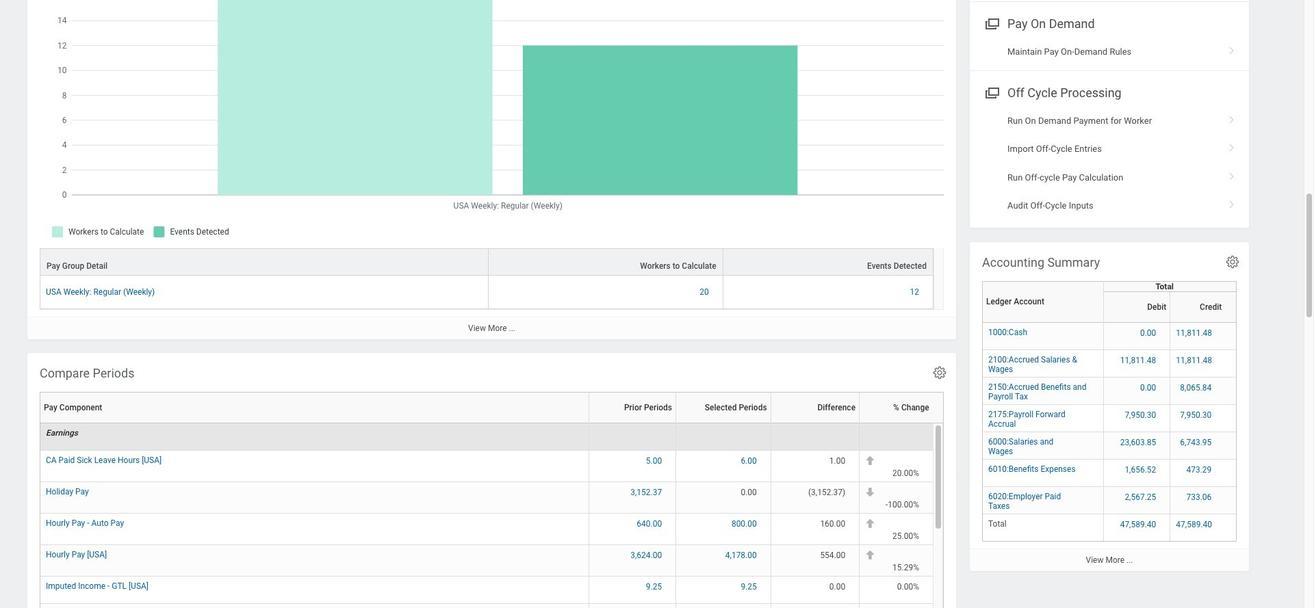 Task type: vqa. For each thing, say whether or not it's contained in the screenshot.
Implementation
no



Task type: locate. For each thing, give the bounding box(es) containing it.
0 vertical spatial chevron right image
[[1224, 42, 1242, 56]]

accounting summary element
[[970, 242, 1250, 572]]

row
[[40, 248, 934, 276], [40, 276, 934, 309]]

smart calculation run preview element
[[27, 0, 957, 340]]

menu group image
[[983, 14, 1001, 32], [983, 83, 1001, 101]]

1 row from the top
[[40, 248, 934, 276]]

2 chevron right image from the top
[[1224, 139, 1242, 153]]

1 vertical spatial chevron right image
[[1224, 139, 1242, 153]]

2 chevron right image from the top
[[1224, 196, 1242, 210]]

1 chevron right image from the top
[[1224, 42, 1242, 56]]

0 vertical spatial menu group image
[[983, 14, 1001, 32]]

1 vertical spatial chevron right image
[[1224, 196, 1242, 210]]

0 vertical spatial chevron right image
[[1224, 111, 1242, 124]]

2 vertical spatial chevron right image
[[1224, 167, 1242, 181]]

total element
[[989, 517, 1007, 529]]

earnings element
[[46, 426, 78, 438]]

list
[[970, 107, 1250, 220]]

chevron right image
[[1224, 111, 1242, 124], [1224, 196, 1242, 210]]

chevron right image
[[1224, 42, 1242, 56], [1224, 139, 1242, 153], [1224, 167, 1242, 181]]

2 row from the top
[[40, 276, 934, 309]]

1 vertical spatial menu group image
[[983, 83, 1001, 101]]

1 menu group image from the top
[[983, 14, 1001, 32]]



Task type: describe. For each thing, give the bounding box(es) containing it.
compare periods element
[[27, 353, 957, 609]]

configure compare periods image
[[933, 366, 948, 381]]

configure accounting summary image
[[1226, 255, 1241, 270]]

1 chevron right image from the top
[[1224, 111, 1242, 124]]

2 menu group image from the top
[[983, 83, 1001, 101]]

3 chevron right image from the top
[[1224, 167, 1242, 181]]



